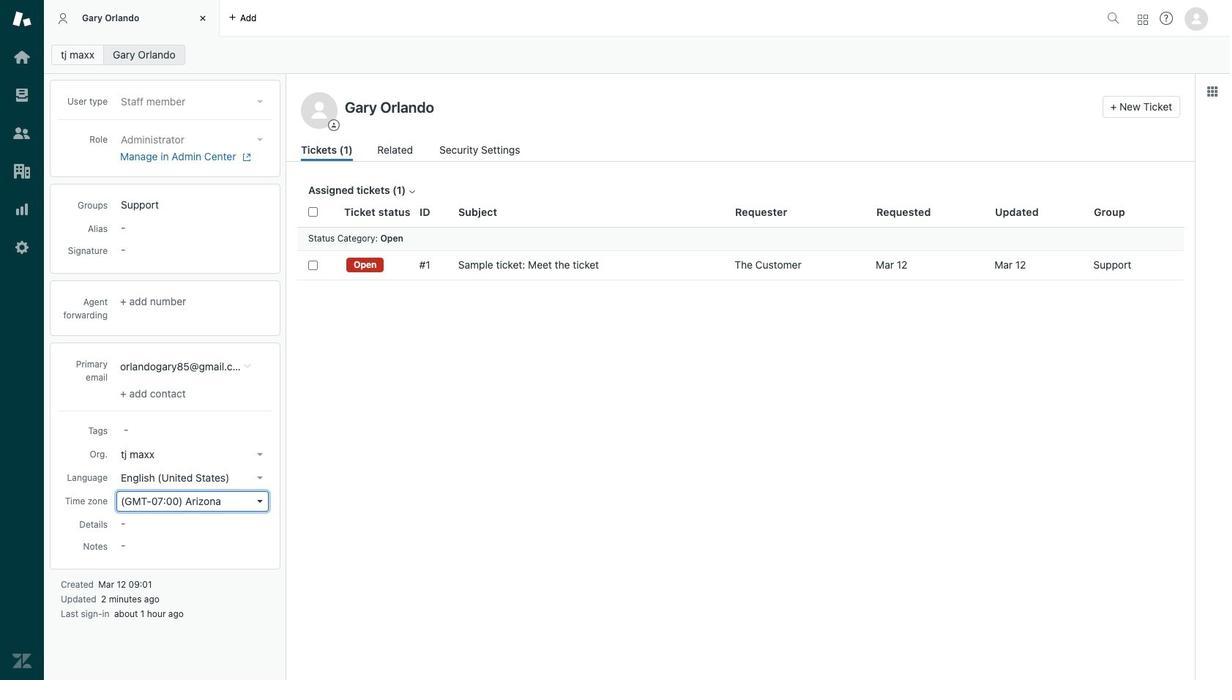 Task type: locate. For each thing, give the bounding box(es) containing it.
apps image
[[1207, 86, 1219, 97]]

grid
[[286, 198, 1195, 680]]

2 arrow down image from the top
[[257, 477, 263, 480]]

1 vertical spatial arrow down image
[[257, 453, 263, 456]]

reporting image
[[12, 200, 31, 219]]

1 arrow down image from the top
[[257, 138, 263, 141]]

arrow down image
[[257, 138, 263, 141], [257, 453, 263, 456], [257, 500, 263, 503]]

tab
[[44, 0, 220, 37]]

zendesk products image
[[1138, 14, 1149, 25]]

2 arrow down image from the top
[[257, 453, 263, 456]]

None checkbox
[[308, 260, 318, 270]]

3 arrow down image from the top
[[257, 500, 263, 503]]

1 arrow down image from the top
[[257, 100, 263, 103]]

2 vertical spatial arrow down image
[[257, 500, 263, 503]]

secondary element
[[44, 40, 1231, 70]]

1 vertical spatial arrow down image
[[257, 477, 263, 480]]

None text field
[[341, 96, 1097, 118]]

0 vertical spatial arrow down image
[[257, 100, 263, 103]]

arrow down image
[[257, 100, 263, 103], [257, 477, 263, 480]]

get help image
[[1160, 12, 1173, 25]]

0 vertical spatial arrow down image
[[257, 138, 263, 141]]

Select All Tickets checkbox
[[308, 207, 318, 217]]



Task type: describe. For each thing, give the bounding box(es) containing it.
views image
[[12, 86, 31, 105]]

tabs tab list
[[44, 0, 1102, 37]]

organizations image
[[12, 162, 31, 181]]

main element
[[0, 0, 44, 680]]

get started image
[[12, 48, 31, 67]]

close image
[[196, 11, 210, 26]]

- field
[[118, 422, 269, 438]]

admin image
[[12, 238, 31, 257]]

zendesk image
[[12, 652, 31, 671]]

customers image
[[12, 124, 31, 143]]

zendesk support image
[[12, 10, 31, 29]]



Task type: vqa. For each thing, say whether or not it's contained in the screenshot.
the top email field
no



